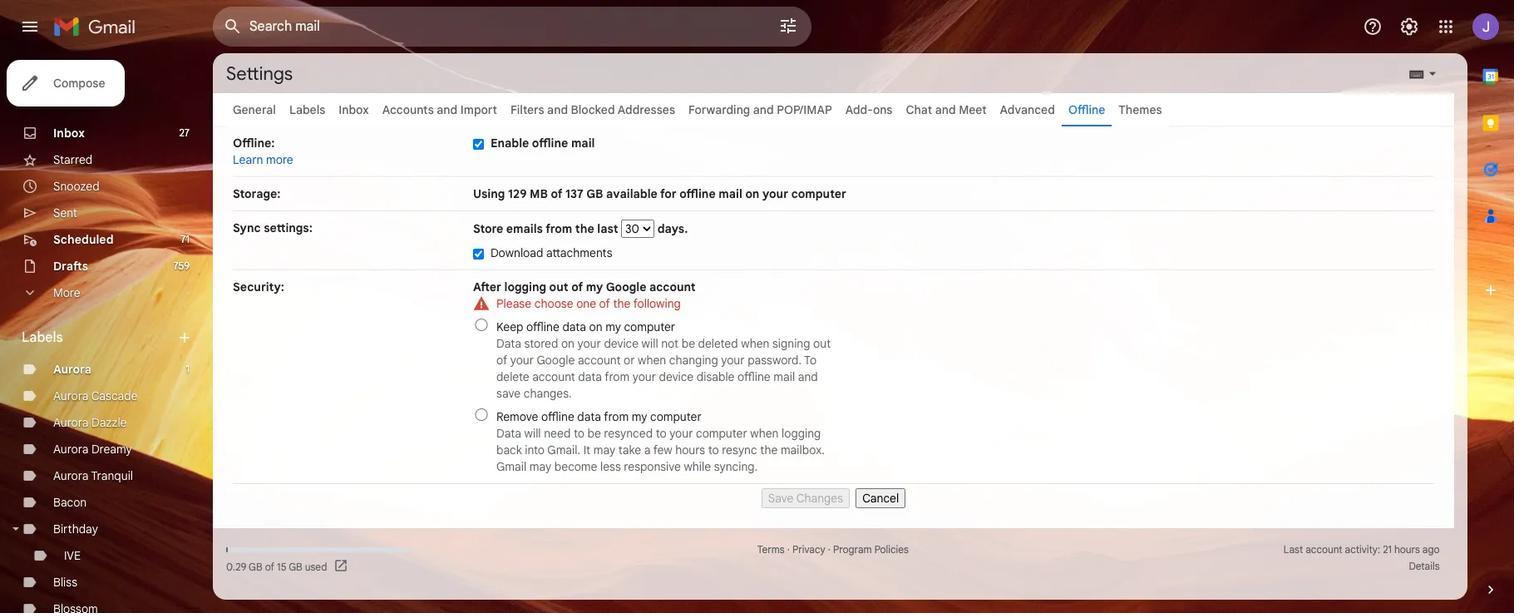 Task type: describe. For each thing, give the bounding box(es) containing it.
0 horizontal spatial gb
[[249, 560, 263, 573]]

using 129 mb of 137 gb available for offline mail on your computer
[[473, 186, 847, 201]]

general link
[[233, 102, 276, 117]]

ago
[[1423, 543, 1440, 556]]

snoozed link
[[53, 179, 100, 194]]

offline: learn more
[[233, 136, 293, 167]]

disable
[[697, 369, 735, 384]]

1 vertical spatial the
[[613, 296, 631, 311]]

0 horizontal spatial on
[[561, 336, 575, 351]]

of inside keep offline data on my computer data stored on your device will not be deleted when signing out of your google account or when changing your password. to delete account data from your device disable offline mail and save changes.
[[497, 353, 508, 368]]

select input tool image
[[1428, 67, 1438, 80]]

advanced link
[[1000, 102, 1056, 117]]

advanced search options image
[[772, 9, 805, 42]]

and inside keep offline data on my computer data stored on your device will not be deleted when signing out of your google account or when changing your password. to delete account data from your device disable offline mail and save changes.
[[798, 369, 818, 384]]

into
[[525, 443, 545, 458]]

forwarding and pop/imap
[[689, 102, 832, 117]]

syncing.
[[714, 459, 758, 474]]

2 · from the left
[[828, 543, 831, 556]]

save changes button
[[762, 488, 850, 508]]

Search mail text field
[[250, 18, 732, 35]]

aurora for aurora tranquil
[[53, 468, 89, 483]]

offline for enable offline mail
[[532, 136, 568, 151]]

add-ons link
[[846, 102, 893, 117]]

1 vertical spatial when
[[638, 353, 667, 368]]

remove
[[497, 409, 539, 424]]

scheduled link
[[53, 232, 114, 247]]

ive
[[64, 548, 81, 563]]

be inside keep offline data on my computer data stored on your device will not be deleted when signing out of your google account or when changing your password. to delete account data from your device disable offline mail and save changes.
[[682, 336, 695, 351]]

details
[[1410, 560, 1440, 572]]

0 vertical spatial inbox
[[339, 102, 369, 117]]

details link
[[1410, 560, 1440, 572]]

of left 15
[[265, 560, 275, 573]]

Download attachments checkbox
[[473, 249, 484, 259]]

settings:
[[264, 220, 313, 235]]

last
[[1284, 543, 1304, 556]]

1 horizontal spatial gb
[[289, 560, 302, 573]]

save changes
[[768, 491, 844, 506]]

labels heading
[[22, 329, 176, 346]]

policies
[[875, 543, 909, 556]]

changes
[[797, 491, 844, 506]]

gmail image
[[53, 10, 144, 43]]

21
[[1384, 543, 1392, 556]]

computer inside keep offline data on my computer data stored on your device will not be deleted when signing out of your google account or when changing your password. to delete account data from your device disable offline mail and save changes.
[[624, 319, 676, 334]]

1 vertical spatial data
[[578, 369, 602, 384]]

data for on
[[563, 319, 586, 334]]

mail inside keep offline data on my computer data stored on your device will not be deleted when signing out of your google account or when changing your password. to delete account data from your device disable offline mail and save changes.
[[774, 369, 795, 384]]

bliss link
[[53, 575, 77, 590]]

birthday
[[53, 522, 98, 537]]

the inside remove offline data from my computer data will need to be resynced to your computer when logging back into gmail. it may take a few hours to resync the mailbox. gmail may become less responsive while syncing.
[[761, 443, 778, 458]]

emails
[[506, 221, 543, 236]]

footer containing terms
[[213, 542, 1455, 575]]

of for mb
[[551, 186, 563, 201]]

0 vertical spatial from
[[546, 221, 573, 236]]

aurora for aurora dreamy
[[53, 442, 89, 457]]

download
[[491, 245, 543, 260]]

aurora dazzle link
[[53, 415, 127, 430]]

filters and blocked addresses link
[[511, 102, 676, 117]]

of for out
[[572, 280, 583, 294]]

program policies link
[[833, 543, 909, 556]]

gmail
[[497, 459, 527, 474]]

0.29 gb of 15 gb used
[[226, 560, 327, 573]]

Keep offline data on my computer radio
[[473, 319, 490, 331]]

drafts link
[[53, 259, 88, 274]]

0 vertical spatial on
[[746, 186, 760, 201]]

15
[[277, 560, 286, 573]]

privacy link
[[793, 543, 826, 556]]

and for accounts
[[437, 102, 458, 117]]

sent
[[53, 205, 77, 220]]

aurora cascade link
[[53, 388, 138, 403]]

0 vertical spatial inbox link
[[339, 102, 369, 117]]

enable offline mail
[[491, 136, 595, 151]]

signing
[[773, 336, 811, 351]]

inbox inside labels navigation
[[53, 126, 85, 141]]

accounts
[[382, 102, 434, 117]]

few
[[654, 443, 673, 458]]

be inside remove offline data from my computer data will need to be resynced to your computer when logging back into gmail. it may take a few hours to resync the mailbox. gmail may become less responsive while syncing.
[[588, 426, 601, 441]]

aurora dreamy
[[53, 442, 132, 457]]

activity:
[[1346, 543, 1381, 556]]

account left or
[[578, 353, 621, 368]]

back
[[497, 443, 522, 458]]

learn
[[233, 152, 263, 167]]

main menu image
[[20, 17, 40, 37]]

while
[[684, 459, 711, 474]]

labels link
[[289, 102, 325, 117]]

1 horizontal spatial google
[[606, 280, 647, 294]]

save
[[768, 491, 794, 506]]

aurora link
[[53, 362, 92, 377]]

need
[[544, 426, 571, 441]]

aurora for aurora "link"
[[53, 362, 92, 377]]

your inside remove offline data from my computer data will need to be resynced to your computer when logging back into gmail. it may take a few hours to resync the mailbox. gmail may become less responsive while syncing.
[[670, 426, 693, 441]]

deleted
[[698, 336, 738, 351]]

privacy
[[793, 543, 826, 556]]

available
[[607, 186, 658, 201]]

hours inside remove offline data from my computer data will need to be resynced to your computer when logging back into gmail. it may take a few hours to resync the mailbox. gmail may become less responsive while syncing.
[[676, 443, 706, 458]]

when for computer
[[751, 426, 779, 441]]

offline:
[[233, 136, 275, 151]]

changes.
[[524, 386, 572, 401]]

general
[[233, 102, 276, 117]]

support image
[[1363, 17, 1383, 37]]

ons
[[873, 102, 893, 117]]

1 vertical spatial mail
[[719, 186, 743, 201]]

and for filters
[[547, 102, 568, 117]]

offline link
[[1069, 102, 1106, 117]]

add-ons
[[846, 102, 893, 117]]

accounts and import link
[[382, 102, 497, 117]]

delete
[[497, 369, 530, 384]]

account up changes.
[[533, 369, 575, 384]]

dazzle
[[92, 415, 127, 430]]

snoozed
[[53, 179, 100, 194]]

after logging out of my google account
[[473, 280, 696, 294]]

chat and meet link
[[906, 102, 987, 117]]

last
[[598, 221, 618, 236]]

less
[[601, 459, 621, 474]]



Task type: vqa. For each thing, say whether or not it's contained in the screenshot.
THE PROGRAM POLICIES link
yes



Task type: locate. For each thing, give the bounding box(es) containing it.
759
[[173, 260, 190, 272]]

my for on
[[606, 319, 621, 334]]

1 aurora from the top
[[53, 362, 92, 377]]

may
[[594, 443, 616, 458], [530, 459, 552, 474]]

1 vertical spatial will
[[525, 426, 541, 441]]

be up "it"
[[588, 426, 601, 441]]

hours right 21 at the right bottom of page
[[1395, 543, 1421, 556]]

and left pop/imap
[[754, 102, 774, 117]]

inbox link up starred
[[53, 126, 85, 141]]

logging
[[505, 280, 547, 294], [782, 426, 821, 441]]

offline for keep offline data on my computer data stored on your device will not be deleted when signing out of your google account or when changing your password. to delete account data from your device disable offline mail and save changes.
[[527, 319, 560, 334]]

forwarding and pop/imap link
[[689, 102, 832, 117]]

birthday link
[[53, 522, 98, 537]]

hours
[[676, 443, 706, 458], [1395, 543, 1421, 556]]

when right or
[[638, 353, 667, 368]]

not
[[661, 336, 679, 351]]

aurora up aurora cascade link
[[53, 362, 92, 377]]

it
[[584, 443, 591, 458]]

gb right 137
[[587, 186, 604, 201]]

2 vertical spatial from
[[604, 409, 629, 424]]

0 vertical spatial the
[[576, 221, 595, 236]]

logging inside remove offline data from my computer data will need to be resynced to your computer when logging back into gmail. it may take a few hours to resync the mailbox. gmail may become less responsive while syncing.
[[782, 426, 821, 441]]

1 vertical spatial out
[[814, 336, 831, 351]]

offline right for
[[680, 186, 716, 201]]

search mail image
[[218, 12, 248, 42]]

from up resynced
[[604, 409, 629, 424]]

navigation
[[233, 484, 1435, 508]]

of up delete
[[497, 353, 508, 368]]

changing
[[670, 353, 718, 368]]

data down "keep"
[[497, 336, 522, 351]]

tab list
[[1468, 53, 1515, 553]]

meet
[[959, 102, 987, 117]]

1 vertical spatial google
[[537, 353, 575, 368]]

advanced
[[1000, 102, 1056, 117]]

data for data will need to be resynced to your computer when logging back into gmail. it may take a few hours to resync the mailbox. gmail may become less responsive while syncing.
[[497, 426, 522, 441]]

0 horizontal spatial the
[[576, 221, 595, 236]]

of for one
[[599, 296, 610, 311]]

0 vertical spatial mail
[[571, 136, 595, 151]]

chat
[[906, 102, 933, 117]]

4 aurora from the top
[[53, 442, 89, 457]]

1 horizontal spatial be
[[682, 336, 695, 351]]

drafts
[[53, 259, 88, 274]]

be
[[682, 336, 695, 351], [588, 426, 601, 441]]

data inside keep offline data on my computer data stored on your device will not be deleted when signing out of your google account or when changing your password. to delete account data from your device disable offline mail and save changes.
[[497, 336, 522, 351]]

security:
[[233, 280, 284, 294]]

mail down filters and blocked addresses link
[[571, 136, 595, 151]]

follow link to manage storage image
[[334, 558, 351, 575]]

logging up please
[[505, 280, 547, 294]]

1 vertical spatial from
[[605, 369, 630, 384]]

account up following
[[650, 280, 696, 294]]

mailbox.
[[781, 443, 825, 458]]

ive link
[[64, 548, 81, 563]]

sent link
[[53, 205, 77, 220]]

my up resynced
[[632, 409, 648, 424]]

sync
[[233, 220, 261, 235]]

themes
[[1119, 102, 1163, 117]]

from inside remove offline data from my computer data will need to be resynced to your computer when logging back into gmail. it may take a few hours to resync the mailbox. gmail may become less responsive while syncing.
[[604, 409, 629, 424]]

0 horizontal spatial ·
[[788, 543, 790, 556]]

1 horizontal spatial will
[[642, 336, 659, 351]]

my for of
[[586, 280, 603, 294]]

and for forwarding
[[754, 102, 774, 117]]

labels right general
[[289, 102, 325, 117]]

2 horizontal spatial mail
[[774, 369, 795, 384]]

0 horizontal spatial will
[[525, 426, 541, 441]]

offline right the enable
[[532, 136, 568, 151]]

1 horizontal spatial out
[[814, 336, 831, 351]]

my up please choose one of the following
[[586, 280, 603, 294]]

0 horizontal spatial logging
[[505, 280, 547, 294]]

0 horizontal spatial google
[[537, 353, 575, 368]]

2 vertical spatial mail
[[774, 369, 795, 384]]

logging up mailbox.
[[782, 426, 821, 441]]

save
[[497, 386, 521, 401]]

and down to
[[798, 369, 818, 384]]

hours up while on the bottom of page
[[676, 443, 706, 458]]

71
[[181, 233, 190, 245]]

Remove offline data from my computer radio
[[473, 408, 490, 421]]

when for deleted
[[741, 336, 770, 351]]

0 horizontal spatial inbox link
[[53, 126, 85, 141]]

store emails from the last
[[473, 221, 621, 236]]

cascade
[[91, 388, 138, 403]]

to up "it"
[[574, 426, 585, 441]]

aurora for aurora cascade
[[53, 388, 89, 403]]

keep offline data on my computer data stored on your device will not be deleted when signing out of your google account or when changing your password. to delete account data from your device disable offline mail and save changes.
[[497, 319, 831, 401]]

of left 137
[[551, 186, 563, 201]]

inbox link
[[339, 102, 369, 117], [53, 126, 85, 141]]

1 vertical spatial hours
[[1395, 543, 1421, 556]]

offline up need
[[542, 409, 575, 424]]

2 horizontal spatial to
[[708, 443, 719, 458]]

filters and blocked addresses
[[511, 102, 676, 117]]

1 horizontal spatial the
[[613, 296, 631, 311]]

account inside last account activity: 21 hours ago details
[[1306, 543, 1343, 556]]

· right privacy "link"
[[828, 543, 831, 556]]

2 horizontal spatial on
[[746, 186, 760, 201]]

from
[[546, 221, 573, 236], [605, 369, 630, 384], [604, 409, 629, 424]]

2 aurora from the top
[[53, 388, 89, 403]]

2 horizontal spatial my
[[632, 409, 648, 424]]

0 vertical spatial data
[[497, 336, 522, 351]]

0 horizontal spatial device
[[604, 336, 639, 351]]

0 vertical spatial google
[[606, 280, 647, 294]]

after
[[473, 280, 502, 294]]

offline up the stored in the left bottom of the page
[[527, 319, 560, 334]]

aurora up bacon
[[53, 468, 89, 483]]

forwarding
[[689, 102, 751, 117]]

will up the into
[[525, 426, 541, 441]]

1 horizontal spatial ·
[[828, 543, 831, 556]]

responsive
[[624, 459, 681, 474]]

from up download attachments
[[546, 221, 573, 236]]

129
[[508, 186, 527, 201]]

0 vertical spatial labels
[[289, 102, 325, 117]]

labels inside navigation
[[22, 329, 63, 346]]

offline
[[532, 136, 568, 151], [680, 186, 716, 201], [527, 319, 560, 334], [738, 369, 771, 384], [542, 409, 575, 424]]

0 horizontal spatial may
[[530, 459, 552, 474]]

the left following
[[613, 296, 631, 311]]

1 horizontal spatial inbox link
[[339, 102, 369, 117]]

and right chat
[[936, 102, 956, 117]]

1 vertical spatial inbox
[[53, 126, 85, 141]]

1 vertical spatial logging
[[782, 426, 821, 441]]

2 data from the top
[[497, 426, 522, 441]]

0 vertical spatial hours
[[676, 443, 706, 458]]

may down the into
[[530, 459, 552, 474]]

2 vertical spatial data
[[578, 409, 601, 424]]

inbox
[[339, 102, 369, 117], [53, 126, 85, 141]]

data inside remove offline data from my computer data will need to be resynced to your computer when logging back into gmail. it may take a few hours to resync the mailbox. gmail may become less responsive while syncing.
[[497, 426, 522, 441]]

137
[[566, 186, 584, 201]]

the right 'resync'
[[761, 443, 778, 458]]

enable
[[491, 136, 529, 151]]

1 vertical spatial may
[[530, 459, 552, 474]]

my down please choose one of the following
[[606, 319, 621, 334]]

0 vertical spatial be
[[682, 336, 695, 351]]

2 vertical spatial my
[[632, 409, 648, 424]]

offline down password.
[[738, 369, 771, 384]]

1 horizontal spatial logging
[[782, 426, 821, 441]]

my inside keep offline data on my computer data stored on your device will not be deleted when signing out of your google account or when changing your password. to delete account data from your device disable offline mail and save changes.
[[606, 319, 621, 334]]

1 · from the left
[[788, 543, 790, 556]]

filters
[[511, 102, 544, 117]]

compose button
[[7, 60, 125, 106]]

labels for labels link in the left top of the page
[[289, 102, 325, 117]]

offline
[[1069, 102, 1106, 117]]

last account activity: 21 hours ago details
[[1284, 543, 1440, 572]]

gb right '0.29'
[[249, 560, 263, 573]]

google down the stored in the left bottom of the page
[[537, 353, 575, 368]]

google
[[606, 280, 647, 294], [537, 353, 575, 368]]

cancel
[[863, 491, 899, 506]]

0 vertical spatial when
[[741, 336, 770, 351]]

used
[[305, 560, 327, 573]]

hours inside last account activity: 21 hours ago details
[[1395, 543, 1421, 556]]

sync settings:
[[233, 220, 313, 235]]

27
[[179, 126, 190, 139]]

will left not
[[642, 336, 659, 351]]

labels up aurora "link"
[[22, 329, 63, 346]]

will inside remove offline data from my computer data will need to be resynced to your computer when logging back into gmail. it may take a few hours to resync the mailbox. gmail may become less responsive while syncing.
[[525, 426, 541, 441]]

pop/imap
[[777, 102, 832, 117]]

your
[[763, 186, 789, 201], [578, 336, 601, 351], [511, 353, 534, 368], [721, 353, 745, 368], [633, 369, 656, 384], [670, 426, 693, 441]]

a
[[644, 443, 651, 458]]

1 vertical spatial device
[[659, 369, 694, 384]]

the left 'last'
[[576, 221, 595, 236]]

of right one
[[599, 296, 610, 311]]

settings image
[[1400, 17, 1420, 37]]

aurora for aurora dazzle
[[53, 415, 89, 430]]

0 vertical spatial data
[[563, 319, 586, 334]]

0 horizontal spatial hours
[[676, 443, 706, 458]]

one
[[577, 296, 596, 311]]

scheduled
[[53, 232, 114, 247]]

aurora up the aurora dreamy link
[[53, 415, 89, 430]]

data for data stored on your device will not be deleted when signing out of your google account or when changing your password. to delete account data from your device disable offline mail and save changes.
[[497, 336, 522, 351]]

5 aurora from the top
[[53, 468, 89, 483]]

1 vertical spatial labels
[[22, 329, 63, 346]]

or
[[624, 353, 635, 368]]

0 horizontal spatial to
[[574, 426, 585, 441]]

0 horizontal spatial out
[[550, 280, 569, 294]]

when inside remove offline data from my computer data will need to be resynced to your computer when logging back into gmail. it may take a few hours to resync the mailbox. gmail may become less responsive while syncing.
[[751, 426, 779, 441]]

1 vertical spatial be
[[588, 426, 601, 441]]

mail right for
[[719, 186, 743, 201]]

data for from
[[578, 409, 601, 424]]

account
[[650, 280, 696, 294], [578, 353, 621, 368], [533, 369, 575, 384], [1306, 543, 1343, 556]]

2 horizontal spatial the
[[761, 443, 778, 458]]

from inside keep offline data on my computer data stored on your device will not be deleted when signing out of your google account or when changing your password. to delete account data from your device disable offline mail and save changes.
[[605, 369, 630, 384]]

2 vertical spatial on
[[561, 336, 575, 351]]

1 horizontal spatial may
[[594, 443, 616, 458]]

1 horizontal spatial my
[[606, 319, 621, 334]]

1 vertical spatial data
[[497, 426, 522, 441]]

and
[[437, 102, 458, 117], [547, 102, 568, 117], [754, 102, 774, 117], [936, 102, 956, 117], [798, 369, 818, 384]]

labels navigation
[[0, 53, 213, 613]]

my inside remove offline data from my computer data will need to be resynced to your computer when logging back into gmail. it may take a few hours to resync the mailbox. gmail may become less responsive while syncing.
[[632, 409, 648, 424]]

mb
[[530, 186, 548, 201]]

0 horizontal spatial be
[[588, 426, 601, 441]]

my for from
[[632, 409, 648, 424]]

of up one
[[572, 280, 583, 294]]

computer
[[792, 186, 847, 201], [624, 319, 676, 334], [651, 409, 702, 424], [696, 426, 748, 441]]

0 horizontal spatial my
[[586, 280, 603, 294]]

0.29
[[226, 560, 246, 573]]

attachments
[[546, 245, 613, 260]]

account right the last
[[1306, 543, 1343, 556]]

my
[[586, 280, 603, 294], [606, 319, 621, 334], [632, 409, 648, 424]]

Enable offline mail checkbox
[[473, 139, 484, 150]]

0 vertical spatial will
[[642, 336, 659, 351]]

to up few
[[656, 426, 667, 441]]

when up password.
[[741, 336, 770, 351]]

1 vertical spatial inbox link
[[53, 126, 85, 141]]

labels for labels heading
[[22, 329, 63, 346]]

footer
[[213, 542, 1455, 575]]

1 horizontal spatial on
[[589, 319, 603, 334]]

inbox link right labels link in the left top of the page
[[339, 102, 369, 117]]

aurora down aurora dazzle link
[[53, 442, 89, 457]]

0 vertical spatial my
[[586, 280, 603, 294]]

following
[[634, 296, 681, 311]]

1 horizontal spatial to
[[656, 426, 667, 441]]

data inside remove offline data from my computer data will need to be resynced to your computer when logging back into gmail. it may take a few hours to resync the mailbox. gmail may become less responsive while syncing.
[[578, 409, 601, 424]]

out inside keep offline data on my computer data stored on your device will not be deleted when signing out of your google account or when changing your password. to delete account data from your device disable offline mail and save changes.
[[814, 336, 831, 351]]

password.
[[748, 353, 802, 368]]

google inside keep offline data on my computer data stored on your device will not be deleted when signing out of your google account or when changing your password. to delete account data from your device disable offline mail and save changes.
[[537, 353, 575, 368]]

bacon link
[[53, 495, 87, 510]]

using
[[473, 186, 505, 201]]

aurora down aurora "link"
[[53, 388, 89, 403]]

navigation containing save changes
[[233, 484, 1435, 508]]

mail down password.
[[774, 369, 795, 384]]

1 vertical spatial my
[[606, 319, 621, 334]]

terms
[[758, 543, 785, 556]]

inbox up starred
[[53, 126, 85, 141]]

please choose one of the following
[[497, 296, 681, 311]]

when
[[741, 336, 770, 351], [638, 353, 667, 368], [751, 426, 779, 441]]

1 horizontal spatial mail
[[719, 186, 743, 201]]

0 vertical spatial logging
[[505, 280, 547, 294]]

google up following
[[606, 280, 647, 294]]

inbox right labels link in the left top of the page
[[339, 102, 369, 117]]

learn more link
[[233, 152, 293, 167]]

compose
[[53, 76, 105, 91]]

tranquil
[[91, 468, 133, 483]]

from down or
[[605, 369, 630, 384]]

1 horizontal spatial device
[[659, 369, 694, 384]]

out up the choose
[[550, 280, 569, 294]]

more button
[[0, 280, 200, 306]]

will
[[642, 336, 659, 351], [525, 426, 541, 441]]

0 horizontal spatial mail
[[571, 136, 595, 151]]

program
[[833, 543, 872, 556]]

will inside keep offline data on my computer data stored on your device will not be deleted when signing out of your google account or when changing your password. to delete account data from your device disable offline mail and save changes.
[[642, 336, 659, 351]]

accounts and import
[[382, 102, 497, 117]]

0 horizontal spatial labels
[[22, 329, 63, 346]]

2 horizontal spatial gb
[[587, 186, 604, 201]]

0 vertical spatial may
[[594, 443, 616, 458]]

to
[[804, 353, 817, 368]]

1 horizontal spatial labels
[[289, 102, 325, 117]]

3 aurora from the top
[[53, 415, 89, 430]]

data up back at the bottom left of the page
[[497, 426, 522, 441]]

device up or
[[604, 336, 639, 351]]

1 horizontal spatial hours
[[1395, 543, 1421, 556]]

may right "it"
[[594, 443, 616, 458]]

for
[[661, 186, 677, 201]]

0 vertical spatial out
[[550, 280, 569, 294]]

None search field
[[213, 7, 812, 47]]

1 horizontal spatial inbox
[[339, 102, 369, 117]]

device down changing
[[659, 369, 694, 384]]

days.
[[655, 221, 688, 236]]

aurora tranquil
[[53, 468, 133, 483]]

stored
[[525, 336, 559, 351]]

gb right 15
[[289, 560, 302, 573]]

and left import
[[437, 102, 458, 117]]

themes link
[[1119, 102, 1163, 117]]

be up changing
[[682, 336, 695, 351]]

keep
[[497, 319, 524, 334]]

and for chat
[[936, 102, 956, 117]]

and right filters at the left of the page
[[547, 102, 568, 117]]

1 vertical spatial on
[[589, 319, 603, 334]]

offline inside remove offline data from my computer data will need to be resynced to your computer when logging back into gmail. it may take a few hours to resync the mailbox. gmail may become less responsive while syncing.
[[542, 409, 575, 424]]

add-
[[846, 102, 873, 117]]

2 vertical spatial when
[[751, 426, 779, 441]]

· right terms
[[788, 543, 790, 556]]

0 vertical spatial device
[[604, 336, 639, 351]]

offline for remove offline data from my computer data will need to be resynced to your computer when logging back into gmail. it may take a few hours to resync the mailbox. gmail may become less responsive while syncing.
[[542, 409, 575, 424]]

when up 'resync'
[[751, 426, 779, 441]]

0 horizontal spatial inbox
[[53, 126, 85, 141]]

terms link
[[758, 543, 785, 556]]

1 data from the top
[[497, 336, 522, 351]]

2 vertical spatial the
[[761, 443, 778, 458]]

addresses
[[618, 102, 676, 117]]

gb
[[587, 186, 604, 201], [249, 560, 263, 573], [289, 560, 302, 573]]

to up while on the bottom of page
[[708, 443, 719, 458]]

out up to
[[814, 336, 831, 351]]



